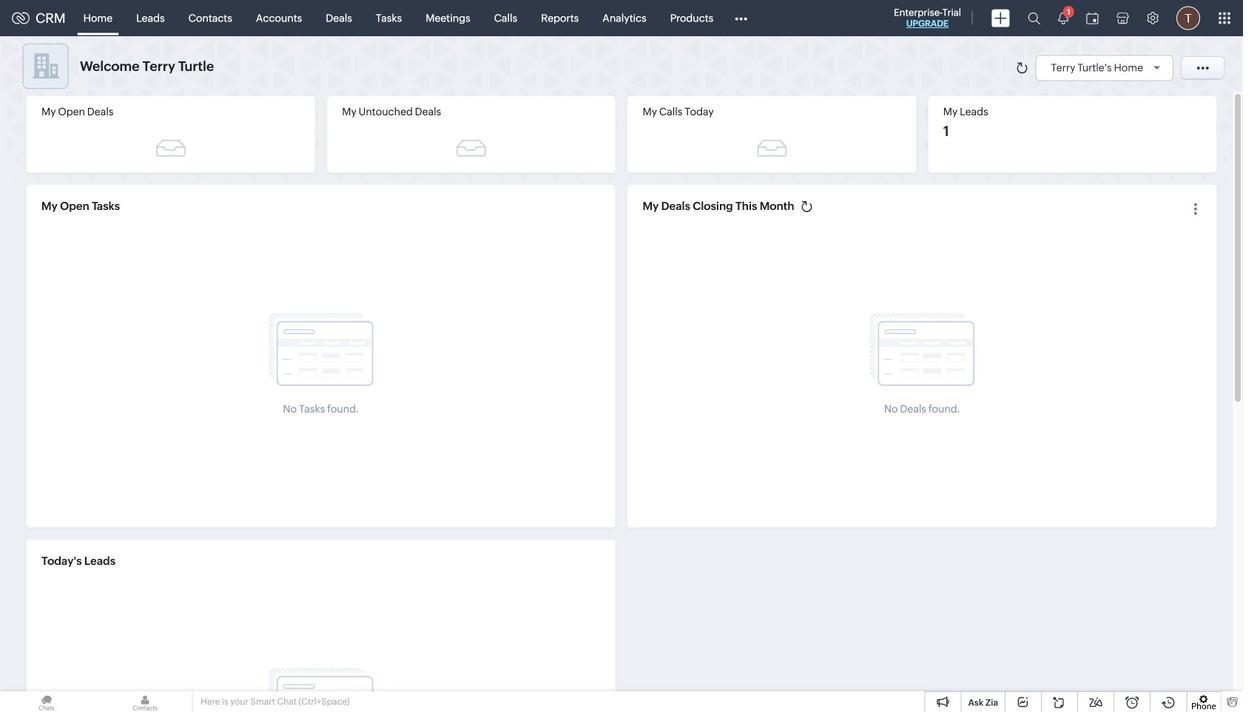 Task type: locate. For each thing, give the bounding box(es) containing it.
profile image
[[1177, 6, 1200, 30]]

contacts image
[[98, 692, 192, 713]]

search element
[[1019, 0, 1049, 36]]

signals element
[[1049, 0, 1078, 36]]

create menu image
[[992, 9, 1010, 27]]

chats image
[[0, 692, 93, 713]]

search image
[[1028, 12, 1040, 24]]



Task type: vqa. For each thing, say whether or not it's contained in the screenshot.
create menu "element"
yes



Task type: describe. For each thing, give the bounding box(es) containing it.
calendar image
[[1086, 12, 1099, 24]]

create menu element
[[983, 0, 1019, 36]]

logo image
[[12, 12, 30, 24]]

profile element
[[1168, 0, 1209, 36]]

Other Modules field
[[725, 6, 757, 30]]



